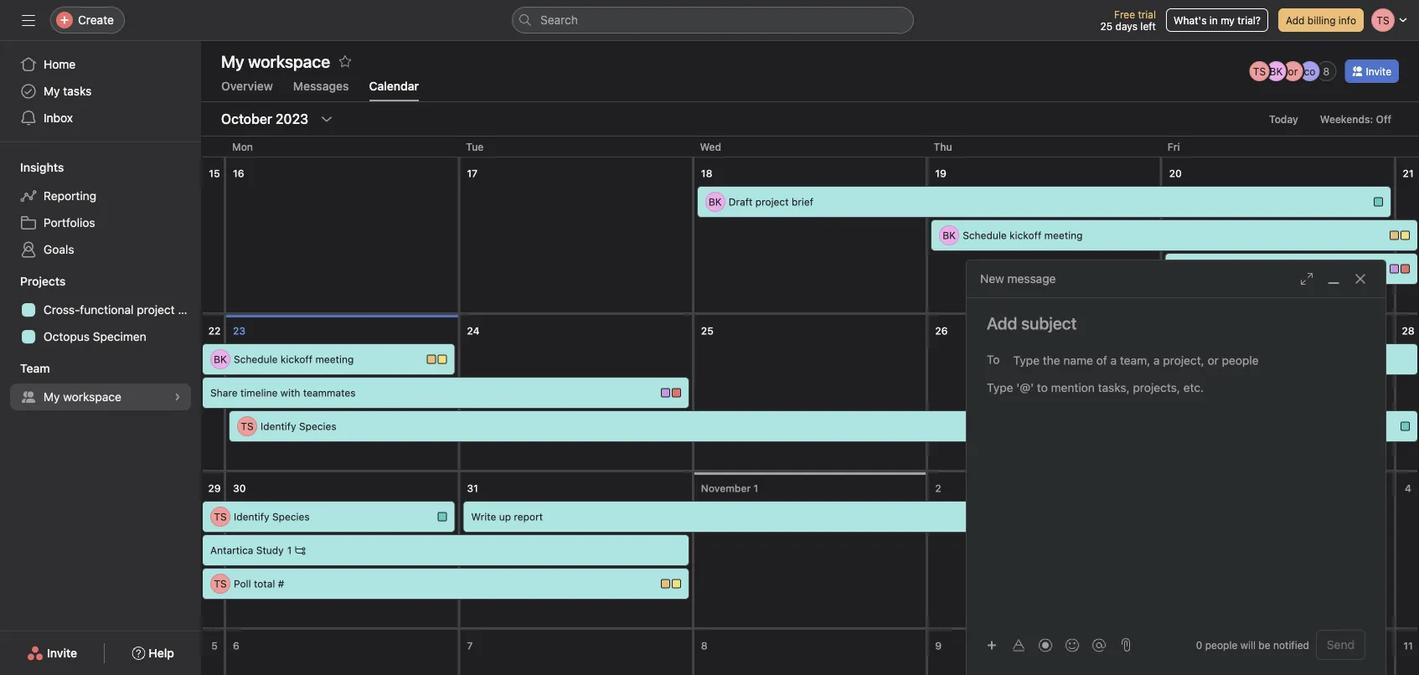 Task type: locate. For each thing, give the bounding box(es) containing it.
pick month image
[[320, 112, 334, 126]]

0 vertical spatial invite button
[[1346, 60, 1400, 83]]

fri
[[1168, 141, 1181, 153]]

my down team
[[44, 390, 60, 404]]

1 vertical spatial species
[[272, 511, 310, 523]]

antartica
[[1174, 354, 1217, 365], [210, 545, 253, 557]]

portfolios link
[[10, 210, 191, 236]]

octopus specimen link
[[10, 324, 191, 350]]

1 horizontal spatial schedule
[[963, 230, 1007, 241]]

1 vertical spatial 25
[[701, 325, 714, 337]]

calendar
[[369, 79, 419, 93]]

1
[[1251, 354, 1255, 365], [754, 483, 759, 495], [287, 545, 292, 557]]

bk left draft
[[709, 196, 722, 208]]

antartica study for the topmost leftcount 'icon'
[[1174, 354, 1247, 365]]

invite button
[[1346, 60, 1400, 83], [16, 639, 88, 669]]

my
[[44, 84, 60, 98], [44, 390, 60, 404]]

11
[[1404, 640, 1414, 652]]

23
[[233, 325, 246, 337]]

2 my from the top
[[44, 390, 60, 404]]

0 vertical spatial teammates
[[1267, 263, 1319, 275]]

to
[[987, 353, 1000, 366]]

ts up the 30
[[241, 421, 254, 432]]

report
[[514, 511, 543, 523]]

18
[[701, 168, 713, 179]]

weekends:
[[1321, 113, 1374, 125]]

1 vertical spatial with
[[281, 387, 300, 399]]

insights element
[[0, 153, 201, 267]]

bk down 22
[[214, 354, 227, 365]]

messages button
[[293, 79, 349, 101]]

28
[[1403, 325, 1415, 337]]

6
[[233, 640, 240, 652]]

brief
[[792, 196, 814, 208]]

1 horizontal spatial 25
[[1101, 20, 1113, 32]]

reporting
[[44, 189, 96, 203]]

overview
[[221, 79, 273, 93]]

my for my tasks
[[44, 84, 60, 98]]

overview button
[[221, 79, 273, 101]]

1 horizontal spatial leftcount image
[[1259, 355, 1269, 365]]

leftcount image
[[1259, 355, 1269, 365], [295, 546, 305, 556]]

november 1
[[701, 483, 759, 495]]

#
[[278, 578, 284, 590]]

antartica study down add subject text field
[[1174, 354, 1247, 365]]

2
[[936, 483, 942, 495]]

1 horizontal spatial share
[[1174, 263, 1201, 275]]

1 horizontal spatial antartica
[[1174, 354, 1217, 365]]

antartica up poll
[[210, 545, 253, 557]]

search list box
[[512, 7, 914, 34]]

0 horizontal spatial schedule
[[234, 354, 278, 365]]

19
[[936, 168, 947, 179]]

1 vertical spatial 8
[[701, 640, 708, 652]]

project left plan
[[137, 303, 175, 317]]

1 horizontal spatial study
[[1220, 354, 1247, 365]]

1 horizontal spatial antartica study
[[1174, 354, 1247, 365]]

0 vertical spatial 8
[[1324, 65, 1330, 77]]

0 horizontal spatial kickoff
[[281, 354, 313, 365]]

1 vertical spatial invite button
[[16, 639, 88, 669]]

1 vertical spatial identify species
[[234, 511, 310, 523]]

share timeline with teammates
[[1174, 263, 1319, 275], [210, 387, 356, 399]]

trial?
[[1238, 14, 1261, 26]]

0 horizontal spatial share timeline with teammates
[[210, 387, 356, 399]]

share right see details, my workspace image
[[210, 387, 238, 399]]

share up add subject text field
[[1174, 263, 1201, 275]]

weekends: off button
[[1313, 107, 1400, 131]]

ts left or
[[1254, 65, 1267, 77]]

0 horizontal spatial antartica
[[210, 545, 253, 557]]

4
[[1406, 483, 1412, 495]]

or
[[1289, 65, 1299, 77]]

share
[[1174, 263, 1201, 275], [210, 387, 238, 399]]

25
[[1101, 20, 1113, 32], [701, 325, 714, 337]]

my inside teams element
[[44, 390, 60, 404]]

0 horizontal spatial schedule kickoff meeting
[[234, 354, 354, 365]]

2 horizontal spatial 1
[[1251, 354, 1255, 365]]

formatting image
[[1013, 639, 1026, 653]]

dialog
[[967, 261, 1386, 676]]

0 horizontal spatial project
[[137, 303, 175, 317]]

0 horizontal spatial 8
[[701, 640, 708, 652]]

2 vertical spatial 1
[[287, 545, 292, 557]]

schedule kickoff meeting down 23
[[234, 354, 354, 365]]

search
[[541, 13, 578, 27]]

1 vertical spatial timeline
[[241, 387, 278, 399]]

up
[[499, 511, 511, 523]]

home link
[[10, 51, 191, 78]]

cross-functional project plan link
[[10, 297, 201, 324]]

cross-functional project plan
[[44, 303, 201, 317]]

total
[[254, 578, 275, 590]]

0 vertical spatial kickoff
[[1010, 230, 1042, 241]]

messages
[[293, 79, 349, 93]]

1 vertical spatial schedule kickoff meeting
[[234, 354, 354, 365]]

0 vertical spatial antartica study
[[1174, 354, 1247, 365]]

0 vertical spatial 25
[[1101, 20, 1113, 32]]

schedule down 23
[[234, 354, 278, 365]]

what's
[[1174, 14, 1207, 26]]

study down add subject text field
[[1220, 354, 1247, 365]]

0 vertical spatial my
[[44, 84, 60, 98]]

1 vertical spatial leftcount image
[[295, 546, 305, 556]]

cross-
[[44, 303, 80, 317]]

my workspace
[[221, 51, 330, 71]]

1 vertical spatial share
[[210, 387, 238, 399]]

25 inside 'free trial 25 days left'
[[1101, 20, 1113, 32]]

1 horizontal spatial schedule kickoff meeting
[[963, 230, 1083, 241]]

1 my from the top
[[44, 84, 60, 98]]

0 horizontal spatial 1
[[287, 545, 292, 557]]

tasks
[[63, 84, 92, 98]]

species
[[299, 421, 337, 432], [272, 511, 310, 523]]

timeline up add subject text field
[[1204, 263, 1241, 275]]

1 vertical spatial invite
[[47, 647, 77, 660]]

tue
[[466, 141, 484, 153]]

global element
[[0, 41, 201, 142]]

1 horizontal spatial 8
[[1324, 65, 1330, 77]]

invite
[[1367, 65, 1392, 77], [47, 647, 77, 660]]

29
[[208, 483, 221, 495]]

antartica down add subject text field
[[1174, 354, 1217, 365]]

0 vertical spatial with
[[1244, 263, 1264, 275]]

identify
[[261, 421, 296, 432], [234, 511, 270, 523]]

1 vertical spatial schedule
[[234, 354, 278, 365]]

bk down 19
[[943, 230, 956, 241]]

mon
[[232, 141, 253, 153]]

projects element
[[0, 267, 201, 354]]

antartica study up poll
[[210, 545, 284, 557]]

my tasks
[[44, 84, 92, 98]]

0 vertical spatial 1
[[1251, 354, 1255, 365]]

help
[[149, 647, 174, 660]]

1 horizontal spatial with
[[1244, 263, 1264, 275]]

toolbar
[[981, 633, 1115, 658]]

1 vertical spatial antartica study
[[210, 545, 284, 557]]

octopus specimen
[[44, 330, 146, 344]]

create button
[[50, 7, 125, 34]]

1 vertical spatial 1
[[754, 483, 759, 495]]

left
[[1141, 20, 1157, 32]]

1 vertical spatial meeting
[[316, 354, 354, 365]]

schedule
[[963, 230, 1007, 241], [234, 354, 278, 365]]

what's in my trial?
[[1174, 14, 1261, 26]]

close image
[[1354, 272, 1368, 286]]

9
[[936, 640, 942, 652]]

bk
[[1270, 65, 1284, 77], [709, 196, 722, 208], [943, 230, 956, 241], [214, 354, 227, 365]]

1 vertical spatial study
[[256, 545, 284, 557]]

teams element
[[0, 354, 201, 414]]

timeline down 23
[[241, 387, 278, 399]]

1 vertical spatial project
[[137, 303, 175, 317]]

send
[[1328, 638, 1355, 652]]

0 vertical spatial timeline
[[1204, 263, 1241, 275]]

free
[[1115, 8, 1136, 20]]

1 vertical spatial teammates
[[303, 387, 356, 399]]

my inside my tasks link
[[44, 84, 60, 98]]

0 vertical spatial invite
[[1367, 65, 1392, 77]]

1 horizontal spatial 1
[[754, 483, 759, 495]]

timeline
[[1204, 263, 1241, 275], [241, 387, 278, 399]]

16
[[233, 168, 244, 179]]

kickoff
[[1010, 230, 1042, 241], [281, 354, 313, 365]]

my left tasks at the left top of the page
[[44, 84, 60, 98]]

thu
[[934, 141, 953, 153]]

project left the brief
[[756, 196, 789, 208]]

poll total #
[[234, 578, 284, 590]]

schedule up 'new message'
[[963, 230, 1007, 241]]

0 horizontal spatial antartica study
[[210, 545, 284, 557]]

schedule kickoff meeting up 'new message'
[[963, 230, 1083, 241]]

1 vertical spatial my
[[44, 390, 60, 404]]

1 horizontal spatial meeting
[[1045, 230, 1083, 241]]

1 horizontal spatial share timeline with teammates
[[1174, 263, 1319, 275]]

0 vertical spatial schedule
[[963, 230, 1007, 241]]

draft
[[729, 196, 753, 208]]

meeting
[[1045, 230, 1083, 241], [316, 354, 354, 365]]

with
[[1244, 263, 1264, 275], [281, 387, 300, 399]]

study up total
[[256, 545, 284, 557]]

0 horizontal spatial invite button
[[16, 639, 88, 669]]

billing
[[1308, 14, 1336, 26]]

1 horizontal spatial project
[[756, 196, 789, 208]]

people
[[1206, 640, 1238, 651]]



Task type: vqa. For each thing, say whether or not it's contained in the screenshot.
completed checkbox to the middle
no



Task type: describe. For each thing, give the bounding box(es) containing it.
write up report
[[471, 511, 543, 523]]

Add subject text field
[[967, 312, 1386, 335]]

calendar button
[[369, 79, 419, 101]]

24
[[467, 325, 480, 337]]

5
[[211, 640, 218, 652]]

trial
[[1139, 8, 1157, 20]]

record a video image
[[1039, 639, 1053, 653]]

Type the name of a team, a project, or people text field
[[1014, 350, 1272, 370]]

15
[[209, 168, 220, 179]]

insert an object image
[[987, 641, 997, 651]]

0 horizontal spatial meeting
[[316, 354, 354, 365]]

specimen
[[93, 330, 146, 344]]

add to starred image
[[339, 54, 352, 68]]

1 horizontal spatial invite
[[1367, 65, 1392, 77]]

inbox link
[[10, 105, 191, 132]]

7
[[467, 640, 473, 652]]

0 vertical spatial identify
[[261, 421, 296, 432]]

search button
[[512, 7, 914, 34]]

1 horizontal spatial timeline
[[1204, 263, 1241, 275]]

at mention image
[[1093, 639, 1106, 653]]

22
[[208, 325, 221, 337]]

off
[[1377, 113, 1392, 125]]

0 vertical spatial project
[[756, 196, 789, 208]]

goals
[[44, 243, 74, 256]]

0 vertical spatial meeting
[[1045, 230, 1083, 241]]

what's in my trial? button
[[1167, 8, 1269, 32]]

emoji image
[[1066, 639, 1080, 653]]

hide sidebar image
[[22, 13, 35, 27]]

info
[[1339, 14, 1357, 26]]

goals link
[[10, 236, 191, 263]]

0 horizontal spatial timeline
[[241, 387, 278, 399]]

0 horizontal spatial invite
[[47, 647, 77, 660]]

20
[[1170, 168, 1182, 179]]

my
[[1221, 14, 1235, 26]]

0
[[1197, 640, 1203, 651]]

dialog containing new message
[[967, 261, 1386, 676]]

17
[[467, 168, 478, 179]]

will
[[1241, 640, 1256, 651]]

inbox
[[44, 111, 73, 125]]

0 vertical spatial schedule kickoff meeting
[[963, 230, 1083, 241]]

0 vertical spatial leftcount image
[[1259, 355, 1269, 365]]

create
[[78, 13, 114, 27]]

ts left poll
[[214, 578, 227, 590]]

write
[[471, 511, 496, 523]]

today button
[[1262, 107, 1306, 131]]

new message
[[981, 272, 1056, 286]]

1 vertical spatial antartica
[[210, 545, 253, 557]]

octopus
[[44, 330, 90, 344]]

31
[[467, 483, 479, 495]]

plan
[[178, 303, 201, 317]]

0 vertical spatial share timeline with teammates
[[1174, 263, 1319, 275]]

november
[[701, 483, 751, 495]]

0 horizontal spatial teammates
[[303, 387, 356, 399]]

project inside "link"
[[137, 303, 175, 317]]

my for my workspace
[[44, 390, 60, 404]]

add billing info button
[[1279, 8, 1365, 32]]

functional
[[80, 303, 134, 317]]

my workspace link
[[10, 384, 191, 411]]

projects
[[20, 274, 66, 288]]

0 horizontal spatial study
[[256, 545, 284, 557]]

poll
[[234, 578, 251, 590]]

1 horizontal spatial invite button
[[1346, 60, 1400, 83]]

minimize image
[[1328, 272, 1341, 286]]

workspace
[[63, 390, 121, 404]]

antartica study for the leftmost leftcount 'icon'
[[210, 545, 284, 557]]

portfolios
[[44, 216, 95, 230]]

draft project brief
[[729, 196, 814, 208]]

0 horizontal spatial 25
[[701, 325, 714, 337]]

0 vertical spatial study
[[1220, 354, 1247, 365]]

be
[[1259, 640, 1271, 651]]

0 vertical spatial species
[[299, 421, 337, 432]]

in
[[1210, 14, 1219, 26]]

expand popout to full screen image
[[1301, 272, 1314, 286]]

insights button
[[0, 159, 64, 176]]

0 horizontal spatial with
[[281, 387, 300, 399]]

help button
[[121, 639, 185, 669]]

team
[[20, 362, 50, 375]]

days
[[1116, 20, 1138, 32]]

1 horizontal spatial kickoff
[[1010, 230, 1042, 241]]

30
[[233, 483, 246, 495]]

26
[[936, 325, 948, 337]]

0 horizontal spatial share
[[210, 387, 238, 399]]

home
[[44, 57, 76, 71]]

1 vertical spatial identify
[[234, 511, 270, 523]]

see details, my workspace image
[[173, 392, 183, 402]]

0 vertical spatial antartica
[[1174, 354, 1217, 365]]

0 vertical spatial share
[[1174, 263, 1201, 275]]

my tasks link
[[10, 78, 191, 105]]

1 horizontal spatial teammates
[[1267, 263, 1319, 275]]

bk left or
[[1270, 65, 1284, 77]]

21
[[1403, 168, 1414, 179]]

ts down 29
[[214, 511, 227, 523]]

team button
[[0, 360, 50, 377]]

0 horizontal spatial leftcount image
[[295, 546, 305, 556]]

1 vertical spatial share timeline with teammates
[[210, 387, 356, 399]]

free trial 25 days left
[[1101, 8, 1157, 32]]

0 vertical spatial identify species
[[261, 421, 337, 432]]

wed
[[700, 141, 722, 153]]

1 vertical spatial kickoff
[[281, 354, 313, 365]]

reporting link
[[10, 183, 191, 210]]

notified
[[1274, 640, 1310, 651]]

toolbar inside dialog
[[981, 633, 1115, 658]]

insights
[[20, 161, 64, 174]]

0 people will be notified
[[1197, 640, 1310, 651]]



